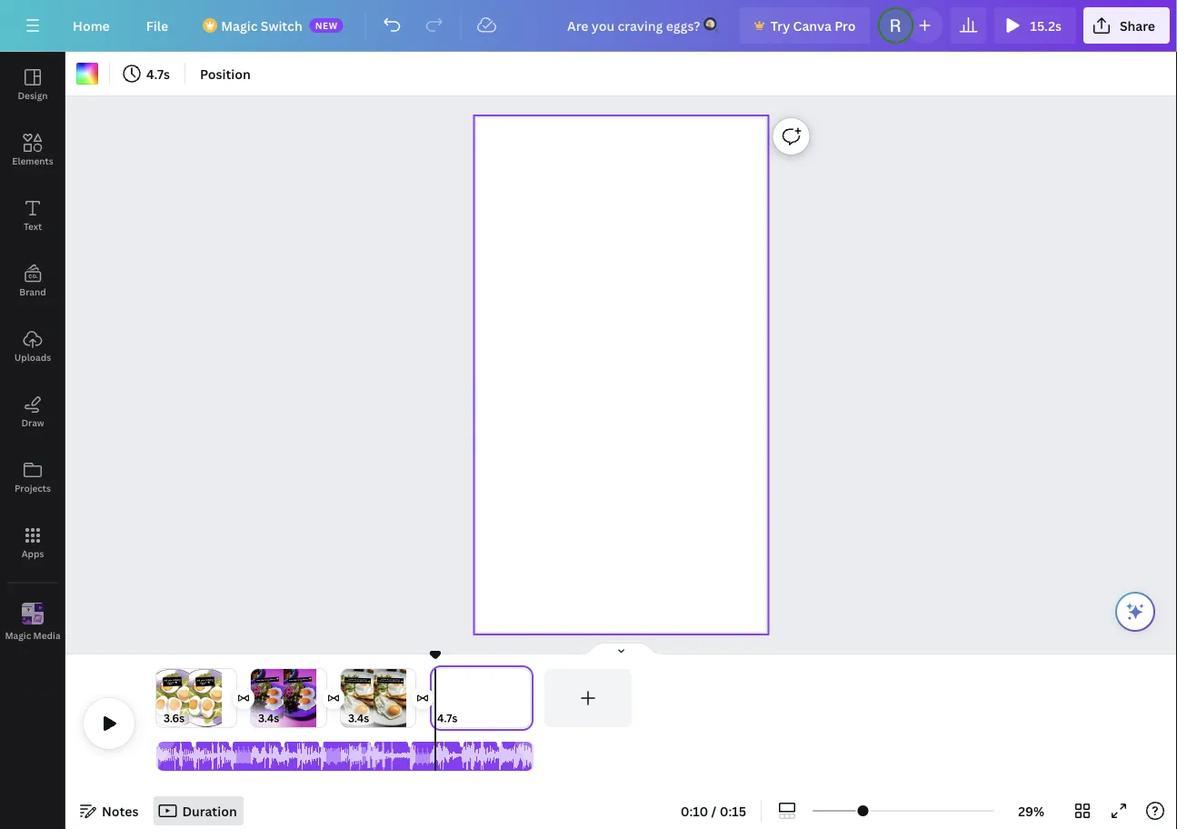 Task type: vqa. For each thing, say whether or not it's contained in the screenshot.
Switch
yes



Task type: describe. For each thing, give the bounding box(es) containing it.
text button
[[0, 183, 65, 248]]

home link
[[58, 7, 124, 44]]

4.7s inside button
[[146, 65, 170, 82]]

trimming, end edge slider for are you craving eggs? 🍳
[[224, 669, 236, 727]]

3.6s
[[164, 711, 185, 726]]

0:10
[[681, 802, 709, 820]]

canva assistant image
[[1125, 601, 1146, 623]]

duration
[[182, 802, 237, 820]]

2 🤤 from the left
[[401, 680, 403, 684]]

duration button
[[153, 796, 244, 826]]

3.4s for 🥪
[[258, 711, 279, 726]]

2 egg- from the left
[[393, 678, 396, 682]]

notes
[[102, 802, 139, 820]]

#ffffff image
[[76, 63, 98, 85]]

apps button
[[0, 510, 65, 576]]

trimming, end edge slider for we have all your egg-cellent breakfast, lunch, and dinner needs 🤤
[[403, 669, 415, 727]]

1 then from the left
[[256, 679, 260, 683]]

trimming position slider
[[156, 742, 534, 771]]

trimming, start edge slider for then head to egg bakery! 🥪
[[251, 669, 264, 727]]

1 head from the left
[[260, 678, 264, 682]]

1 horizontal spatial 4.7s button
[[437, 709, 458, 727]]

notes button
[[73, 796, 146, 826]]

magic for magic media
[[5, 629, 31, 642]]

1 egg- from the left
[[360, 678, 363, 682]]

15.2s button
[[994, 7, 1076, 44]]

2 are you craving eggs? 🍳 from the left
[[197, 678, 213, 686]]

uploads
[[14, 351, 51, 363]]

try
[[771, 17, 790, 34]]

1 🤤 from the left
[[368, 680, 370, 684]]

pro
[[835, 17, 856, 34]]

2 lunch, from the left
[[385, 680, 389, 683]]

2 egg from the left
[[299, 678, 302, 682]]

trimming, start edge slider for are you craving eggs? 🍳
[[156, 669, 169, 727]]

2 dinner from the left
[[392, 680, 397, 683]]

apps
[[21, 547, 44, 560]]

29%
[[1018, 802, 1045, 820]]

1 all from the left
[[354, 678, 356, 681]]

2 have from the left
[[384, 678, 387, 681]]

side panel tab list
[[0, 52, 65, 656]]

magic media
[[5, 629, 60, 642]]

1 you from the left
[[168, 678, 172, 683]]

switch
[[261, 17, 302, 34]]

position
[[200, 65, 251, 82]]

1 🥪 from the left
[[276, 677, 278, 681]]

brand
[[19, 285, 46, 298]]

1 needs from the left
[[364, 680, 368, 684]]

3.4s button for cellent
[[348, 709, 369, 727]]

1 we have all your egg-cellent breakfast, lunch, and dinner needs 🤤 from the left
[[345, 678, 370, 684]]

1 we from the left
[[348, 678, 351, 681]]

hide pages image
[[578, 642, 665, 656]]

1 lunch, from the left
[[352, 680, 357, 683]]

share
[[1120, 17, 1156, 34]]

1 cellent from the left
[[363, 679, 367, 682]]

15.2s
[[1031, 17, 1062, 34]]

brand button
[[0, 248, 65, 314]]

1 eggs? from the left
[[167, 681, 174, 686]]

3.4s for cellent
[[348, 711, 369, 726]]

29% button
[[1002, 796, 1061, 826]]

1 craving from the left
[[173, 678, 181, 683]]

1 🍳 from the left
[[174, 681, 177, 686]]

3.6s button
[[164, 709, 185, 727]]

1 breakfast, from the left
[[345, 680, 352, 683]]

2 we have all your egg-cellent breakfast, lunch, and dinner needs 🤤 from the left
[[378, 678, 403, 684]]

2 craving from the left
[[205, 678, 213, 683]]

1 dinner from the left
[[360, 680, 364, 683]]

design button
[[0, 52, 65, 117]]

1 are you craving eggs? 🍳 from the left
[[164, 678, 181, 686]]

canva
[[793, 17, 832, 34]]

0 vertical spatial 4.7s button
[[117, 59, 177, 88]]

2 your from the left
[[389, 678, 392, 682]]

1 then head to egg bakery! 🥪 from the left
[[256, 677, 278, 683]]

2 are from the left
[[197, 678, 200, 683]]



Task type: locate. For each thing, give the bounding box(es) containing it.
magic switch
[[221, 17, 302, 34]]

2 eggs? from the left
[[200, 681, 207, 686]]

elements
[[12, 155, 53, 167]]

Design title text field
[[553, 7, 733, 44]]

1 3.4s from the left
[[258, 711, 279, 726]]

breakfast,
[[345, 680, 352, 683], [378, 680, 385, 683]]

are
[[164, 678, 168, 683], [197, 678, 200, 683]]

2 we from the left
[[381, 678, 383, 681]]

then
[[256, 679, 260, 683], [289, 679, 293, 683]]

magic media button
[[0, 590, 65, 656]]

1 are from the left
[[164, 678, 168, 683]]

1 vertical spatial 4.7s
[[437, 711, 458, 726]]

1 to from the left
[[265, 678, 266, 682]]

2 🍳 from the left
[[207, 681, 210, 686]]

1 horizontal spatial dinner
[[392, 680, 397, 683]]

2 needs from the left
[[397, 680, 401, 684]]

2 then from the left
[[289, 679, 293, 683]]

1 horizontal spatial then
[[289, 679, 293, 683]]

4.7s button
[[117, 59, 177, 88], [437, 709, 458, 727]]

1 horizontal spatial are you craving eggs? 🍳
[[197, 678, 213, 686]]

0 horizontal spatial 4.7s button
[[117, 59, 177, 88]]

🤤
[[368, 680, 370, 684], [401, 680, 403, 684]]

0 horizontal spatial egg-
[[360, 678, 363, 682]]

try canva pro
[[771, 17, 856, 34]]

0 horizontal spatial are you craving eggs? 🍳
[[164, 678, 181, 686]]

magic inside button
[[5, 629, 31, 642]]

try canva pro button
[[740, 7, 871, 44]]

1 horizontal spatial are
[[197, 678, 200, 683]]

1 your from the left
[[356, 678, 360, 682]]

0 horizontal spatial 4.7s
[[146, 65, 170, 82]]

3.4s button
[[258, 709, 279, 727], [348, 709, 369, 727]]

0 horizontal spatial you
[[168, 678, 172, 683]]

2 breakfast, from the left
[[378, 680, 385, 683]]

lunch,
[[352, 680, 357, 683], [385, 680, 389, 683]]

1 egg from the left
[[267, 678, 270, 682]]

trimming, start edge slider
[[156, 669, 169, 727], [251, 669, 264, 727], [341, 669, 354, 727], [430, 669, 446, 727], [156, 742, 169, 771]]

draw button
[[0, 379, 65, 445]]

head
[[260, 678, 264, 682], [293, 678, 297, 682]]

1 horizontal spatial your
[[389, 678, 392, 682]]

1 horizontal spatial to
[[297, 678, 299, 682]]

then head to egg bakery! 🥪
[[256, 677, 278, 683], [289, 677, 311, 683]]

1 horizontal spatial then head to egg bakery! 🥪
[[289, 677, 311, 683]]

0 horizontal spatial your
[[356, 678, 360, 682]]

0 horizontal spatial all
[[354, 678, 356, 681]]

1 horizontal spatial magic
[[221, 17, 258, 34]]

0 horizontal spatial needs
[[364, 680, 368, 684]]

1 horizontal spatial needs
[[397, 680, 401, 684]]

1 3.4s button from the left
[[258, 709, 279, 727]]

0 horizontal spatial are
[[164, 678, 168, 683]]

have
[[351, 678, 354, 681], [384, 678, 387, 681]]

1 horizontal spatial and
[[390, 680, 392, 683]]

bakery!
[[270, 678, 276, 682], [302, 678, 309, 682]]

0 horizontal spatial dinner
[[360, 680, 364, 683]]

we have all your egg-cellent breakfast, lunch, and dinner needs 🤤
[[345, 678, 370, 684], [378, 678, 403, 684]]

2 you from the left
[[201, 678, 205, 683]]

and
[[357, 680, 359, 683], [390, 680, 392, 683]]

1 horizontal spatial egg
[[299, 678, 302, 682]]

0 vertical spatial 4.7s
[[146, 65, 170, 82]]

magic for magic switch
[[221, 17, 258, 34]]

0 horizontal spatial lunch,
[[352, 680, 357, 683]]

1 vertical spatial 4.7s button
[[437, 709, 458, 727]]

1 have from the left
[[351, 678, 354, 681]]

new
[[315, 19, 338, 31]]

trimming, end edge slider for then head to egg bakery! 🥪
[[314, 669, 326, 727]]

2 then head to egg bakery! 🥪 from the left
[[289, 677, 311, 683]]

1 horizontal spatial 4.7s
[[437, 711, 458, 726]]

0:15
[[720, 802, 747, 820]]

magic inside main menu bar
[[221, 17, 258, 34]]

1 horizontal spatial cellent
[[396, 679, 400, 682]]

egg-
[[360, 678, 363, 682], [393, 678, 396, 682]]

3.4s
[[258, 711, 279, 726], [348, 711, 369, 726]]

2 bakery! from the left
[[302, 678, 309, 682]]

1 horizontal spatial 3.4s
[[348, 711, 369, 726]]

2 3.4s button from the left
[[348, 709, 369, 727]]

1 horizontal spatial have
[[384, 678, 387, 681]]

0 horizontal spatial 3.4s button
[[258, 709, 279, 727]]

🥪
[[276, 677, 278, 681], [309, 677, 311, 681]]

share button
[[1084, 7, 1170, 44]]

text
[[24, 220, 42, 232]]

0 horizontal spatial bakery!
[[270, 678, 276, 682]]

🍳
[[174, 681, 177, 686], [207, 681, 210, 686]]

1 horizontal spatial head
[[293, 678, 297, 682]]

1 horizontal spatial you
[[201, 678, 205, 683]]

needs
[[364, 680, 368, 684], [397, 680, 401, 684]]

1 horizontal spatial bakery!
[[302, 678, 309, 682]]

main menu bar
[[0, 0, 1177, 52]]

egg
[[267, 678, 270, 682], [299, 678, 302, 682]]

magic
[[221, 17, 258, 34], [5, 629, 31, 642]]

2 and from the left
[[390, 680, 392, 683]]

1 horizontal spatial we
[[381, 678, 383, 681]]

projects button
[[0, 445, 65, 510]]

0 horizontal spatial we have all your egg-cellent breakfast, lunch, and dinner needs 🤤
[[345, 678, 370, 684]]

your
[[356, 678, 360, 682], [389, 678, 392, 682]]

0 horizontal spatial cellent
[[363, 679, 367, 682]]

0 horizontal spatial head
[[260, 678, 264, 682]]

0 horizontal spatial 🥪
[[276, 677, 278, 681]]

2 to from the left
[[297, 678, 299, 682]]

1 horizontal spatial breakfast,
[[378, 680, 385, 683]]

1 horizontal spatial 🤤
[[401, 680, 403, 684]]

4.7s
[[146, 65, 170, 82], [437, 711, 458, 726]]

file button
[[132, 7, 183, 44]]

trimming, start edge slider for we have all your egg-cellent breakfast, lunch, and dinner needs 🤤
[[341, 669, 354, 727]]

1 horizontal spatial 🥪
[[309, 677, 311, 681]]

0 horizontal spatial 🍳
[[174, 681, 177, 686]]

design
[[18, 89, 48, 101]]

0 horizontal spatial have
[[351, 678, 354, 681]]

/
[[712, 802, 717, 820]]

craving
[[173, 678, 181, 683], [205, 678, 213, 683]]

we
[[348, 678, 351, 681], [381, 678, 383, 681]]

0 horizontal spatial craving
[[173, 678, 181, 683]]

0 horizontal spatial 3.4s
[[258, 711, 279, 726]]

2 cellent from the left
[[396, 679, 400, 682]]

1 vertical spatial magic
[[5, 629, 31, 642]]

1 horizontal spatial 🍳
[[207, 681, 210, 686]]

draw
[[21, 416, 44, 429]]

2 3.4s from the left
[[348, 711, 369, 726]]

0 horizontal spatial then head to egg bakery! 🥪
[[256, 677, 278, 683]]

0 horizontal spatial 🤤
[[368, 680, 370, 684]]

0 vertical spatial magic
[[221, 17, 258, 34]]

0 horizontal spatial and
[[357, 680, 359, 683]]

2 head from the left
[[293, 678, 297, 682]]

magic left the "media"
[[5, 629, 31, 642]]

projects
[[15, 482, 51, 494]]

0 horizontal spatial egg
[[267, 678, 270, 682]]

0:10 / 0:15
[[681, 802, 747, 820]]

1 bakery! from the left
[[270, 678, 276, 682]]

dinner
[[360, 680, 364, 683], [392, 680, 397, 683]]

1 horizontal spatial craving
[[205, 678, 213, 683]]

1 horizontal spatial 3.4s button
[[348, 709, 369, 727]]

trimming, end edge slider
[[224, 669, 236, 727], [314, 669, 326, 727], [403, 669, 415, 727], [517, 669, 534, 727], [521, 742, 534, 771]]

2 🥪 from the left
[[309, 677, 311, 681]]

elements button
[[0, 117, 65, 183]]

magic left switch
[[221, 17, 258, 34]]

0 horizontal spatial magic
[[5, 629, 31, 642]]

file
[[146, 17, 168, 34]]

2 all from the left
[[387, 678, 389, 681]]

are you craving eggs? 🍳
[[164, 678, 181, 686], [197, 678, 213, 686]]

0 horizontal spatial we
[[348, 678, 351, 681]]

position button
[[193, 59, 258, 88]]

1 horizontal spatial egg-
[[393, 678, 396, 682]]

to
[[265, 678, 266, 682], [297, 678, 299, 682]]

all
[[354, 678, 356, 681], [387, 678, 389, 681]]

3.4s button for 🥪
[[258, 709, 279, 727]]

0 horizontal spatial eggs?
[[167, 681, 174, 686]]

eggs?
[[167, 681, 174, 686], [200, 681, 207, 686]]

1 horizontal spatial eggs?
[[200, 681, 207, 686]]

1 horizontal spatial all
[[387, 678, 389, 681]]

media
[[33, 629, 60, 642]]

1 and from the left
[[357, 680, 359, 683]]

cellent
[[363, 679, 367, 682], [396, 679, 400, 682]]

0 horizontal spatial to
[[265, 678, 266, 682]]

home
[[73, 17, 110, 34]]

0 horizontal spatial then
[[256, 679, 260, 683]]

1 horizontal spatial lunch,
[[385, 680, 389, 683]]

uploads button
[[0, 314, 65, 379]]

0 horizontal spatial breakfast,
[[345, 680, 352, 683]]

you
[[168, 678, 172, 683], [201, 678, 205, 683]]

1 horizontal spatial we have all your egg-cellent breakfast, lunch, and dinner needs 🤤
[[378, 678, 403, 684]]



